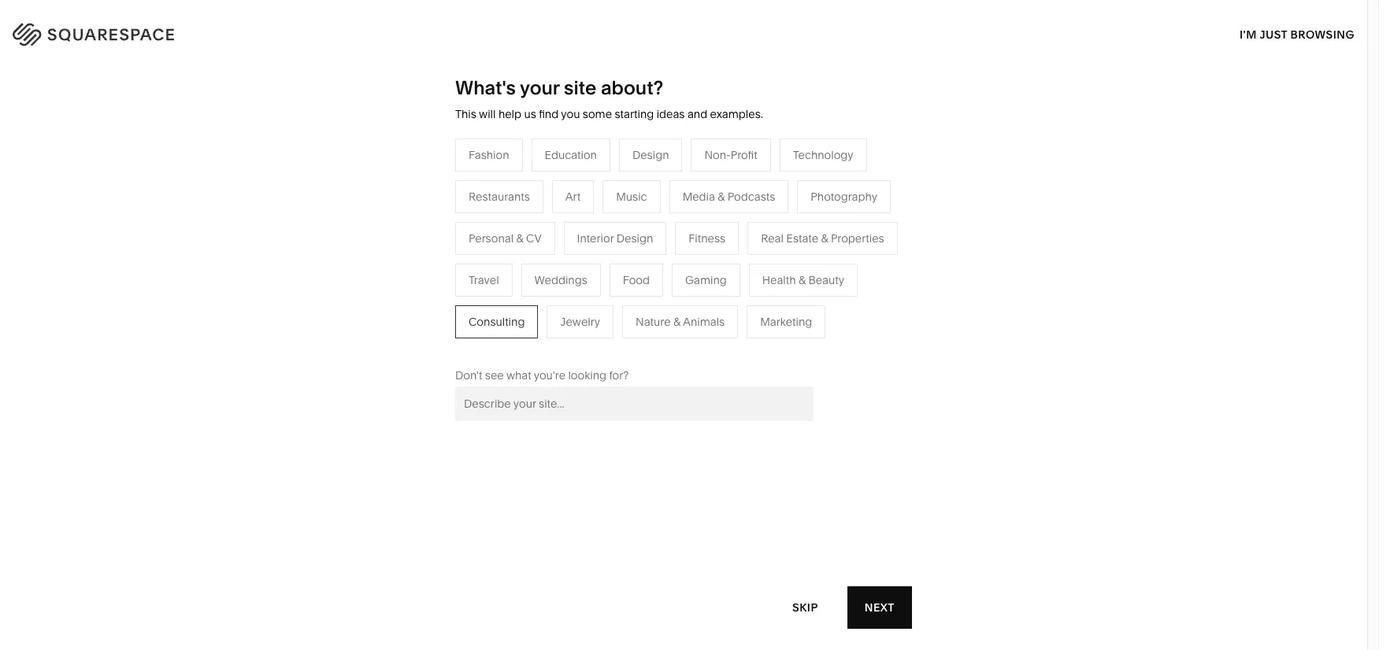 Task type: vqa. For each thing, say whether or not it's contained in the screenshot.
the Real
yes



Task type: describe. For each thing, give the bounding box(es) containing it.
marketing
[[761, 315, 813, 329]]

personal
[[469, 232, 514, 246]]

real estate & properties link
[[565, 337, 704, 351]]

& inside radio
[[799, 273, 806, 287]]

what's your site about? this will help us find you some starting ideas and examples.
[[455, 76, 763, 121]]

Art radio
[[552, 180, 594, 213]]

0 horizontal spatial non-
[[472, 290, 498, 304]]

Photography radio
[[798, 180, 891, 213]]

& down non-profit option
[[718, 190, 725, 204]]

events link
[[565, 290, 615, 304]]

animals inside radio
[[683, 315, 725, 329]]

consulting
[[469, 315, 525, 329]]

for?
[[609, 369, 629, 383]]

non- inside non-profit option
[[705, 148, 731, 162]]

nature & animals inside radio
[[636, 315, 725, 329]]

1 horizontal spatial restaurants
[[565, 243, 626, 257]]

home & decor link
[[731, 219, 823, 233]]

fashion
[[469, 148, 509, 162]]

interior
[[577, 232, 614, 246]]

0 horizontal spatial real estate & properties
[[565, 337, 688, 351]]

Music radio
[[603, 180, 661, 213]]

1 vertical spatial real
[[565, 337, 588, 351]]

local business link
[[399, 266, 492, 280]]

cv
[[526, 232, 542, 246]]

community & non-profits link
[[399, 290, 546, 304]]

0 vertical spatial travel
[[565, 219, 595, 233]]

media inside radio
[[683, 190, 715, 204]]

nature inside "nature & animals" radio
[[636, 315, 671, 329]]

interior design
[[577, 232, 654, 246]]

travel link
[[565, 219, 611, 233]]

you're
[[534, 369, 566, 383]]

profits
[[498, 290, 530, 304]]

Technology radio
[[780, 139, 867, 172]]

podcasts inside radio
[[728, 190, 776, 204]]

& right home
[[766, 219, 773, 233]]

weddings link
[[565, 313, 634, 328]]

home
[[731, 219, 763, 233]]

help
[[499, 107, 522, 121]]

jewelry
[[561, 315, 601, 329]]

business
[[429, 266, 476, 280]]

skip button
[[775, 587, 836, 630]]

don't
[[455, 369, 483, 383]]

Personal & CV radio
[[455, 222, 555, 255]]

professional
[[399, 243, 462, 257]]

health
[[763, 273, 796, 287]]

Fitness radio
[[676, 222, 739, 255]]

degraw image
[[492, 539, 875, 651]]

technology
[[793, 148, 854, 162]]

0 vertical spatial animals
[[778, 243, 820, 257]]

health & beauty
[[763, 273, 845, 287]]

see
[[485, 369, 504, 383]]

estate inside radio
[[787, 232, 819, 246]]

1 vertical spatial podcasts
[[610, 266, 658, 280]]

1 vertical spatial fitness
[[731, 266, 768, 280]]

0 horizontal spatial media & podcasts
[[565, 266, 658, 280]]

1 vertical spatial weddings
[[565, 313, 618, 328]]

education
[[545, 148, 597, 162]]

squarespace logo image
[[32, 19, 206, 44]]

site
[[564, 76, 597, 99]]

Media & Podcasts radio
[[669, 180, 789, 213]]

what's
[[455, 76, 516, 99]]

Gaming radio
[[672, 264, 740, 297]]

& inside option
[[517, 232, 524, 246]]

Weddings radio
[[521, 264, 601, 297]]

beauty
[[809, 273, 845, 287]]

local
[[399, 266, 427, 280]]

degraw element
[[492, 539, 875, 651]]

& down restaurants link on the top left of the page
[[600, 266, 607, 280]]

Restaurants radio
[[455, 180, 544, 213]]

i'm just browsing link
[[1240, 13, 1355, 56]]

fitness link
[[731, 266, 784, 280]]



Task type: locate. For each thing, give the bounding box(es) containing it.
skip
[[793, 601, 818, 615]]

squarespace logo link
[[32, 19, 295, 44]]

1 horizontal spatial real estate & properties
[[761, 232, 885, 246]]

0 vertical spatial weddings
[[535, 273, 588, 287]]

0 horizontal spatial nature & animals
[[636, 315, 725, 329]]

design
[[633, 148, 669, 162], [617, 232, 654, 246]]

nature & animals link
[[731, 243, 836, 257]]

0 vertical spatial podcasts
[[728, 190, 776, 204]]

design down "starting"
[[633, 148, 669, 162]]

media & podcasts up home
[[683, 190, 776, 204]]

1 horizontal spatial non-
[[705, 148, 731, 162]]

Consulting radio
[[455, 306, 538, 339]]

nature & animals down gaming option
[[636, 315, 725, 329]]

next button
[[848, 587, 912, 630]]

media
[[683, 190, 715, 204], [565, 266, 598, 280]]

0 horizontal spatial real
[[565, 337, 588, 351]]

restaurants inside option
[[469, 190, 530, 204]]

nature up real estate & properties link
[[636, 315, 671, 329]]

non-profit
[[705, 148, 758, 162]]

i'm
[[1240, 27, 1257, 41]]

weddings inside weddings option
[[535, 273, 588, 287]]

just
[[1260, 27, 1288, 41]]

0 vertical spatial nature & animals
[[731, 243, 820, 257]]

1 horizontal spatial travel
[[565, 219, 595, 233]]

1 horizontal spatial properties
[[831, 232, 885, 246]]

0 horizontal spatial media
[[565, 266, 598, 280]]

0 horizontal spatial fitness
[[689, 232, 726, 246]]

1 vertical spatial animals
[[683, 315, 725, 329]]

Nature & Animals radio
[[623, 306, 738, 339]]

design up media & podcasts link
[[617, 232, 654, 246]]

podcasts down restaurants link on the top left of the page
[[610, 266, 658, 280]]

1 horizontal spatial estate
[[787, 232, 819, 246]]

0 vertical spatial media & podcasts
[[683, 190, 776, 204]]

0 vertical spatial nature
[[731, 243, 766, 257]]

travel up community & non-profits link
[[469, 273, 499, 287]]

decor
[[776, 219, 807, 233]]

services
[[465, 243, 509, 257]]

art
[[566, 190, 581, 204]]

profit
[[731, 148, 758, 162]]

will
[[479, 107, 496, 121]]

weddings down events link
[[565, 313, 618, 328]]

restaurants link
[[565, 243, 642, 257]]

Health & Beauty radio
[[749, 264, 858, 297]]

0 vertical spatial real estate & properties
[[761, 232, 885, 246]]

real estate & properties up beauty
[[761, 232, 885, 246]]

1 vertical spatial nature
[[636, 315, 671, 329]]

&
[[718, 190, 725, 204], [766, 219, 773, 233], [517, 232, 524, 246], [821, 232, 829, 246], [769, 243, 776, 257], [600, 266, 607, 280], [799, 273, 806, 287], [462, 290, 469, 304], [674, 315, 681, 329], [625, 337, 632, 351]]

fitness left home
[[689, 232, 726, 246]]

1 horizontal spatial real
[[761, 232, 784, 246]]

0 horizontal spatial animals
[[683, 315, 725, 329]]

Fashion radio
[[455, 139, 523, 172]]

1 horizontal spatial media
[[683, 190, 715, 204]]

food
[[623, 273, 650, 287]]

0 horizontal spatial estate
[[590, 337, 622, 351]]

1 vertical spatial travel
[[469, 273, 499, 287]]

real estate & properties up the for?
[[565, 337, 688, 351]]

entertainment
[[399, 337, 472, 351]]

weddings up events
[[535, 273, 588, 287]]

Non-Profit radio
[[691, 139, 771, 172]]

us
[[524, 107, 536, 121]]

animals
[[778, 243, 820, 257], [683, 315, 725, 329]]

& down business
[[462, 290, 469, 304]]

photography
[[811, 190, 878, 204]]

what
[[507, 369, 532, 383]]

animals down gaming option
[[683, 315, 725, 329]]

events
[[565, 290, 599, 304]]

community & non-profits
[[399, 290, 530, 304]]

1 vertical spatial real estate & properties
[[565, 337, 688, 351]]

media & podcasts inside radio
[[683, 190, 776, 204]]

1 vertical spatial non-
[[472, 290, 498, 304]]

1 vertical spatial media & podcasts
[[565, 266, 658, 280]]

podcasts up home
[[728, 190, 776, 204]]

1 vertical spatial nature & animals
[[636, 315, 725, 329]]

0 horizontal spatial properties
[[635, 337, 688, 351]]

fitness down 'nature & animals' link
[[731, 266, 768, 280]]

community
[[399, 290, 459, 304]]

and
[[688, 107, 708, 121]]

restaurants down travel link
[[565, 243, 626, 257]]

travel down art radio
[[565, 219, 595, 233]]

1 horizontal spatial fitness
[[731, 266, 768, 280]]

media & podcasts
[[683, 190, 776, 204], [565, 266, 658, 280]]

0 vertical spatial media
[[683, 190, 715, 204]]

gaming
[[686, 273, 727, 287]]

weddings
[[535, 273, 588, 287], [565, 313, 618, 328]]

0 vertical spatial properties
[[831, 232, 885, 246]]

Real Estate & Properties radio
[[748, 222, 898, 255]]

1 horizontal spatial nature & animals
[[731, 243, 820, 257]]

non-
[[705, 148, 731, 162], [472, 290, 498, 304]]

local business
[[399, 266, 476, 280]]

your
[[520, 76, 560, 99]]

about?
[[601, 76, 664, 99]]

non- up media & podcasts radio
[[705, 148, 731, 162]]

& left cv
[[517, 232, 524, 246]]

real estate & properties inside radio
[[761, 232, 885, 246]]

real
[[761, 232, 784, 246], [565, 337, 588, 351]]

1 vertical spatial design
[[617, 232, 654, 246]]

travel
[[565, 219, 595, 233], [469, 273, 499, 287]]

0 vertical spatial estate
[[787, 232, 819, 246]]

1 horizontal spatial podcasts
[[728, 190, 776, 204]]

browsing
[[1291, 27, 1355, 41]]

real estate & properties
[[761, 232, 885, 246], [565, 337, 688, 351]]

& right health
[[799, 273, 806, 287]]

Marketing radio
[[747, 306, 826, 339]]

0 vertical spatial fitness
[[689, 232, 726, 246]]

don't see what you're looking for?
[[455, 369, 629, 383]]

starting
[[615, 107, 654, 121]]

professional services link
[[399, 243, 525, 257]]

0 horizontal spatial restaurants
[[469, 190, 530, 204]]

Travel radio
[[455, 264, 513, 297]]

home & decor
[[731, 219, 807, 233]]

nature down home
[[731, 243, 766, 257]]

media & podcasts down restaurants link on the top left of the page
[[565, 266, 658, 280]]

animals down the decor
[[778, 243, 820, 257]]

media up events
[[565, 266, 598, 280]]

& down home & decor at the top of the page
[[769, 243, 776, 257]]

music
[[616, 190, 647, 204]]

i'm just browsing
[[1240, 27, 1355, 41]]

Education radio
[[532, 139, 611, 172]]

restaurants up personal & cv option
[[469, 190, 530, 204]]

& right the decor
[[821, 232, 829, 246]]

estate
[[787, 232, 819, 246], [590, 337, 622, 351]]

find
[[539, 107, 559, 121]]

1 horizontal spatial animals
[[778, 243, 820, 257]]

1 vertical spatial restaurants
[[565, 243, 626, 257]]

& inside radio
[[674, 315, 681, 329]]

properties inside radio
[[831, 232, 885, 246]]

you
[[561, 107, 580, 121]]

nature
[[731, 243, 766, 257], [636, 315, 671, 329]]

0 vertical spatial real
[[761, 232, 784, 246]]

nature & animals
[[731, 243, 820, 257], [636, 315, 725, 329]]

fitness inside option
[[689, 232, 726, 246]]

0 horizontal spatial travel
[[469, 273, 499, 287]]

ideas
[[657, 107, 685, 121]]

Jewelry radio
[[547, 306, 614, 339]]

& up real estate & properties link
[[674, 315, 681, 329]]

next
[[865, 601, 895, 615]]

looking
[[568, 369, 607, 383]]

properties up the don't see what you're looking for? field
[[635, 337, 688, 351]]

non- up consulting option
[[472, 290, 498, 304]]

Interior Design radio
[[564, 222, 667, 255]]

0 vertical spatial design
[[633, 148, 669, 162]]

1 vertical spatial properties
[[635, 337, 688, 351]]

some
[[583, 107, 612, 121]]

examples.
[[710, 107, 763, 121]]

0 horizontal spatial podcasts
[[610, 266, 658, 280]]

1 vertical spatial estate
[[590, 337, 622, 351]]

travel inside radio
[[469, 273, 499, 287]]

fitness
[[689, 232, 726, 246], [731, 266, 768, 280]]

media & podcasts link
[[565, 266, 674, 280]]

professional services
[[399, 243, 509, 257]]

& up the for?
[[625, 337, 632, 351]]

properties down photography
[[831, 232, 885, 246]]

this
[[455, 107, 477, 121]]

1 vertical spatial media
[[565, 266, 598, 280]]

Don't see what you're looking for? field
[[455, 387, 814, 421]]

0 vertical spatial non-
[[705, 148, 731, 162]]

entertainment link
[[399, 337, 488, 351]]

nature & animals down "home & decor" link in the top of the page
[[731, 243, 820, 257]]

restaurants
[[469, 190, 530, 204], [565, 243, 626, 257]]

media up the fitness option
[[683, 190, 715, 204]]

properties
[[831, 232, 885, 246], [635, 337, 688, 351]]

podcasts
[[728, 190, 776, 204], [610, 266, 658, 280]]

1 horizontal spatial media & podcasts
[[683, 190, 776, 204]]

0 vertical spatial restaurants
[[469, 190, 530, 204]]

real inside radio
[[761, 232, 784, 246]]

Design radio
[[619, 139, 683, 172]]

0 horizontal spatial nature
[[636, 315, 671, 329]]

personal & cv
[[469, 232, 542, 246]]

1 horizontal spatial nature
[[731, 243, 766, 257]]

Food radio
[[610, 264, 663, 297]]



